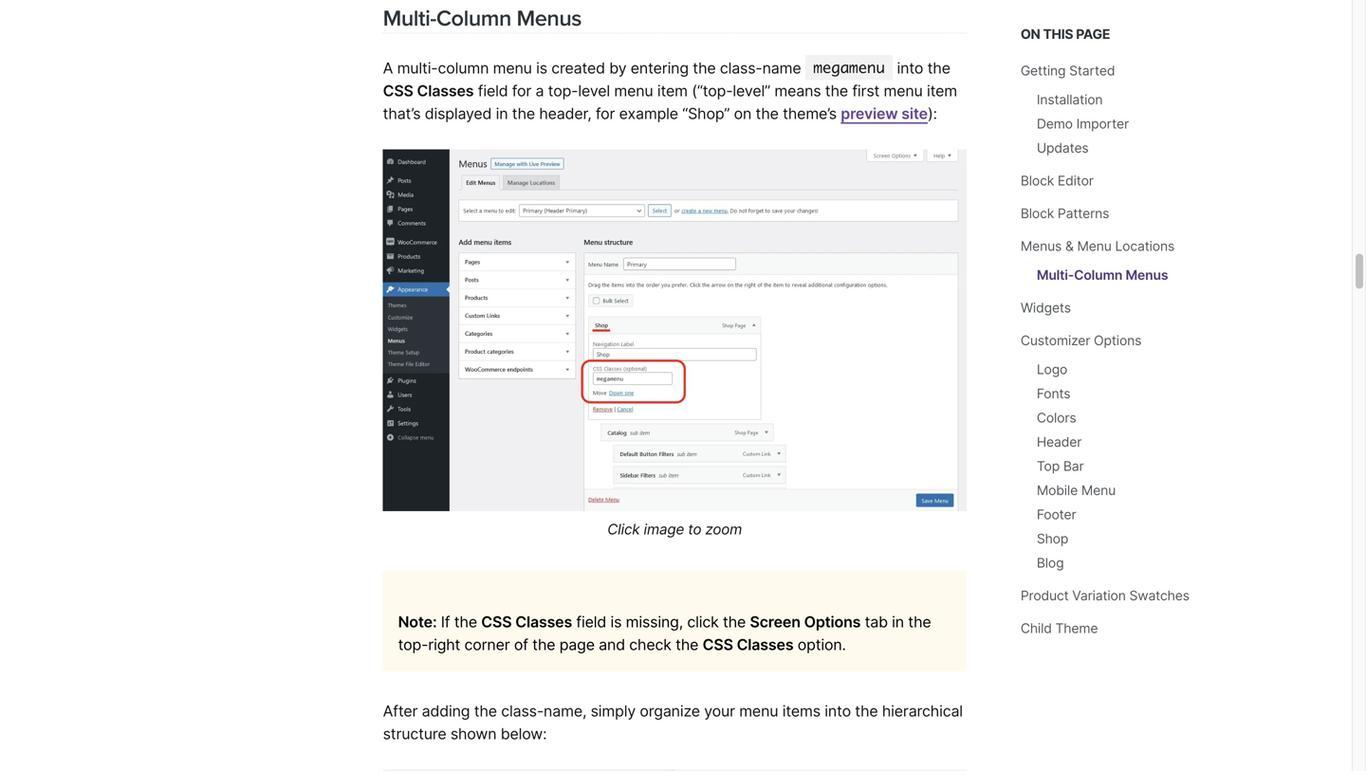 Task type: locate. For each thing, give the bounding box(es) containing it.
0 horizontal spatial column
[[437, 5, 512, 32]]

the right of
[[533, 636, 556, 654]]

top- inside field for a top-level menu item ("top-level" means the first menu item that's displayed in the header, for example "shop" on the theme's
[[548, 81, 578, 100]]

0 vertical spatial menus
[[517, 5, 582, 32]]

into
[[898, 59, 924, 77], [825, 702, 852, 721]]

classes down screen
[[737, 636, 794, 654]]

header
[[1037, 434, 1082, 450]]

0 vertical spatial for
[[512, 81, 532, 100]]

0 horizontal spatial is
[[536, 59, 548, 77]]

0 vertical spatial top-
[[548, 81, 578, 100]]

options
[[1095, 333, 1142, 349], [805, 613, 861, 632]]

field down "column"
[[478, 81, 508, 100]]

0 vertical spatial options
[[1095, 333, 1142, 349]]

classes up displayed
[[417, 81, 474, 100]]

0 vertical spatial css
[[383, 81, 414, 100]]

1 block from the top
[[1021, 173, 1055, 189]]

shop
[[1037, 531, 1069, 547]]

the up the ("top-
[[693, 59, 716, 77]]

0 horizontal spatial in
[[496, 104, 508, 123]]

0 vertical spatial multi-
[[383, 5, 437, 32]]

0 vertical spatial class-
[[720, 59, 763, 77]]

the
[[693, 59, 716, 77], [928, 59, 951, 77], [826, 81, 849, 100], [512, 104, 535, 123], [756, 104, 779, 123], [454, 613, 477, 632], [723, 613, 746, 632], [909, 613, 932, 632], [533, 636, 556, 654], [676, 636, 699, 654], [474, 702, 497, 721], [856, 702, 879, 721]]

1 vertical spatial block
[[1021, 206, 1055, 222]]

1 vertical spatial column
[[1075, 267, 1123, 283]]

the up ): at the top of page
[[928, 59, 951, 77]]

multi-column menus link
[[383, 5, 582, 32], [1037, 267, 1169, 283]]

multi-column menus
[[383, 5, 582, 32], [1037, 267, 1169, 283]]

menu right your at the bottom of the page
[[740, 702, 779, 721]]

0 vertical spatial is
[[536, 59, 548, 77]]

product variation swatches link
[[1021, 588, 1190, 604]]

2 vertical spatial menus
[[1126, 267, 1169, 283]]

0 horizontal spatial classes
[[417, 81, 474, 100]]

in
[[496, 104, 508, 123], [893, 613, 905, 632]]

menus left &
[[1021, 238, 1062, 254]]

the right click
[[723, 613, 746, 632]]

1 vertical spatial multi-column menus link
[[1037, 267, 1169, 283]]

1 horizontal spatial multi-column menus
[[1037, 267, 1169, 283]]

entering
[[631, 59, 689, 77]]

by
[[610, 59, 627, 77]]

2 horizontal spatial css
[[703, 636, 734, 654]]

menu inside a multi-column menu is created by entering the class-name megamenu into the css classes
[[493, 59, 532, 77]]

0 vertical spatial multi-column menus link
[[383, 5, 582, 32]]

if
[[441, 613, 450, 632]]

mobile menu link
[[1037, 483, 1116, 499]]

0 vertical spatial page
[[1077, 26, 1111, 42]]

menu up example
[[615, 81, 654, 100]]

the right the on
[[756, 104, 779, 123]]

option.
[[798, 636, 847, 654]]

1 horizontal spatial css
[[482, 613, 512, 632]]

0 vertical spatial field
[[478, 81, 508, 100]]

click image to zoom
[[608, 521, 743, 538]]

block for block patterns
[[1021, 206, 1055, 222]]

the up shown
[[474, 702, 497, 721]]

demo
[[1037, 116, 1074, 132]]

top-
[[548, 81, 578, 100], [398, 636, 428, 654]]

the down megamenu
[[826, 81, 849, 100]]

0 horizontal spatial field
[[478, 81, 508, 100]]

top- inside tab in the top-right corner of the page and check the
[[398, 636, 428, 654]]

for
[[512, 81, 532, 100], [596, 104, 615, 123]]

for down 'level'
[[596, 104, 615, 123]]

0 horizontal spatial options
[[805, 613, 861, 632]]

into up site
[[898, 59, 924, 77]]

1 vertical spatial multi-column menus
[[1037, 267, 1169, 283]]

child theme link
[[1021, 621, 1099, 637]]

multi-column menus down "menus & menu locations"
[[1037, 267, 1169, 283]]

the left the header,
[[512, 104, 535, 123]]

getting started
[[1021, 63, 1116, 79]]

multi-column menus for right multi-column menus link
[[1037, 267, 1169, 283]]

is up and
[[611, 613, 622, 632]]

this
[[1044, 26, 1074, 42]]

theme's
[[783, 104, 837, 123]]

1 horizontal spatial class-
[[720, 59, 763, 77]]

a
[[536, 81, 544, 100]]

1 vertical spatial top-
[[398, 636, 428, 654]]

top- down note:
[[398, 636, 428, 654]]

field up and
[[577, 613, 607, 632]]

0 horizontal spatial item
[[658, 81, 688, 100]]

on
[[1021, 26, 1041, 42]]

is up a
[[536, 59, 548, 77]]

multi- up multi-
[[383, 5, 437, 32]]

css up corner
[[482, 613, 512, 632]]

1 vertical spatial class-
[[501, 702, 544, 721]]

1 vertical spatial menu
[[1082, 483, 1116, 499]]

0 vertical spatial block
[[1021, 173, 1055, 189]]

importer
[[1077, 116, 1130, 132]]

0 vertical spatial in
[[496, 104, 508, 123]]

1 horizontal spatial into
[[898, 59, 924, 77]]

menu up site
[[884, 81, 923, 100]]

after adding the class-name, simply organize your menu items into the hierarchical structure shown below:
[[383, 702, 963, 744]]

menus up created
[[517, 5, 582, 32]]

customizer
[[1021, 333, 1091, 349]]

block down block editor
[[1021, 206, 1055, 222]]

installation link
[[1037, 92, 1103, 108]]

2 horizontal spatial classes
[[737, 636, 794, 654]]

1 horizontal spatial menus
[[1021, 238, 1062, 254]]

menus
[[517, 5, 582, 32], [1021, 238, 1062, 254], [1126, 267, 1169, 283]]

menu right &
[[1078, 238, 1112, 254]]

updates
[[1037, 140, 1089, 156]]

0 horizontal spatial menus
[[517, 5, 582, 32]]

0 vertical spatial into
[[898, 59, 924, 77]]

of
[[514, 636, 529, 654]]

0 horizontal spatial css
[[383, 81, 414, 100]]

1 vertical spatial into
[[825, 702, 852, 721]]

image
[[644, 521, 685, 538]]

css down click
[[703, 636, 734, 654]]

2 vertical spatial classes
[[737, 636, 794, 654]]

column up "column"
[[437, 5, 512, 32]]

1 horizontal spatial item
[[927, 81, 958, 100]]

1 vertical spatial css
[[482, 613, 512, 632]]

2 horizontal spatial menus
[[1126, 267, 1169, 283]]

block left editor
[[1021, 173, 1055, 189]]

fonts link
[[1037, 386, 1071, 402]]

1 vertical spatial multi-
[[1037, 267, 1075, 283]]

swatches
[[1130, 588, 1190, 604]]

1 horizontal spatial in
[[893, 613, 905, 632]]

1 horizontal spatial field
[[577, 613, 607, 632]]

class- up level" in the top of the page
[[720, 59, 763, 77]]

item down entering
[[658, 81, 688, 100]]

into inside a multi-column menu is created by entering the class-name megamenu into the css classes
[[898, 59, 924, 77]]

class- inside a multi-column menu is created by entering the class-name megamenu into the css classes
[[720, 59, 763, 77]]

multi-column menus up "column"
[[383, 5, 582, 32]]

multi-
[[397, 59, 438, 77]]

0 vertical spatial multi-column menus
[[383, 5, 582, 32]]

0 vertical spatial classes
[[417, 81, 474, 100]]

menu inside after adding the class-name, simply organize your menu items into the hierarchical structure shown below:
[[740, 702, 779, 721]]

1 horizontal spatial column
[[1075, 267, 1123, 283]]

0 horizontal spatial page
[[560, 636, 595, 654]]

a
[[383, 59, 393, 77]]

menu down bar
[[1082, 483, 1116, 499]]

menu right "column"
[[493, 59, 532, 77]]

logo link
[[1037, 362, 1068, 378]]

first
[[853, 81, 880, 100]]

0 horizontal spatial multi-column menus link
[[383, 5, 582, 32]]

demo importer link
[[1037, 116, 1130, 132]]

in right tab
[[893, 613, 905, 632]]

preview site ):
[[841, 104, 938, 123]]

multi- down &
[[1037, 267, 1075, 283]]

multi- for topmost multi-column menus link
[[383, 5, 437, 32]]

name
[[763, 59, 802, 77]]

0 vertical spatial column
[[437, 5, 512, 32]]

2 block from the top
[[1021, 206, 1055, 222]]

page
[[1077, 26, 1111, 42], [560, 636, 595, 654]]

page inside tab in the top-right corner of the page and check the
[[560, 636, 595, 654]]

is
[[536, 59, 548, 77], [611, 613, 622, 632]]

child theme
[[1021, 621, 1099, 637]]

1 horizontal spatial multi-column menus link
[[1037, 267, 1169, 283]]

block editor
[[1021, 173, 1094, 189]]

multi-
[[383, 5, 437, 32], [1037, 267, 1075, 283]]

header,
[[540, 104, 592, 123]]

into right items
[[825, 702, 852, 721]]

0 horizontal spatial for
[[512, 81, 532, 100]]

class-
[[720, 59, 763, 77], [501, 702, 544, 721]]

("top-
[[692, 81, 733, 100]]

field inside field for a top-level menu item ("top-level" means the first menu item that's displayed in the header, for example "shop" on the theme's
[[478, 81, 508, 100]]

means
[[775, 81, 822, 100]]

1 horizontal spatial top-
[[548, 81, 578, 100]]

for left a
[[512, 81, 532, 100]]

top- up the header,
[[548, 81, 578, 100]]

item
[[658, 81, 688, 100], [927, 81, 958, 100]]

class- up below:
[[501, 702, 544, 721]]

page left and
[[560, 636, 595, 654]]

displayed
[[425, 104, 492, 123]]

page right this
[[1077, 26, 1111, 42]]

options up option.
[[805, 613, 861, 632]]

0 horizontal spatial multi-
[[383, 5, 437, 32]]

multi-column menus link down "menus & menu locations"
[[1037, 267, 1169, 283]]

menu
[[1078, 238, 1112, 254], [1082, 483, 1116, 499]]

block
[[1021, 173, 1055, 189], [1021, 206, 1055, 222]]

0 horizontal spatial into
[[825, 702, 852, 721]]

classes up of
[[516, 613, 573, 632]]

multi-column menus link up "column"
[[383, 5, 582, 32]]

menus down locations
[[1126, 267, 1169, 283]]

1 horizontal spatial multi-
[[1037, 267, 1075, 283]]

1 horizontal spatial classes
[[516, 613, 573, 632]]

that's
[[383, 104, 421, 123]]

0 horizontal spatial top-
[[398, 636, 428, 654]]

0 horizontal spatial multi-column menus
[[383, 5, 582, 32]]

in right displayed
[[496, 104, 508, 123]]

0 horizontal spatial class-
[[501, 702, 544, 721]]

name,
[[544, 702, 587, 721]]

installation
[[1037, 92, 1103, 108]]

1 horizontal spatial is
[[611, 613, 622, 632]]

1 vertical spatial in
[[893, 613, 905, 632]]

installation demo importer updates
[[1037, 92, 1130, 156]]

options right customizer
[[1095, 333, 1142, 349]]

column down "menus & menu locations"
[[1075, 267, 1123, 283]]

css up the that's
[[383, 81, 414, 100]]

mobile
[[1037, 483, 1078, 499]]

on
[[734, 104, 752, 123]]

item up ): at the top of page
[[927, 81, 958, 100]]

the right if
[[454, 613, 477, 632]]

1 vertical spatial page
[[560, 636, 595, 654]]

1 vertical spatial for
[[596, 104, 615, 123]]



Task type: describe. For each thing, give the bounding box(es) containing it.
the right tab
[[909, 613, 932, 632]]

widgets
[[1021, 300, 1072, 316]]

1 item from the left
[[658, 81, 688, 100]]

product variation swatches
[[1021, 588, 1190, 604]]

fonts
[[1037, 386, 1071, 402]]

menus for topmost multi-column menus link
[[517, 5, 582, 32]]

menus & menu locations
[[1021, 238, 1175, 254]]

menus & menu locations link
[[1021, 238, 1175, 254]]

level
[[578, 81, 610, 100]]

updates link
[[1037, 140, 1089, 156]]

column for topmost multi-column menus link
[[437, 5, 512, 32]]

created
[[552, 59, 606, 77]]

your
[[705, 702, 736, 721]]

child
[[1021, 621, 1053, 637]]

the down click
[[676, 636, 699, 654]]

items
[[783, 702, 821, 721]]

site
[[902, 104, 928, 123]]

right
[[428, 636, 461, 654]]

top
[[1037, 459, 1060, 475]]

customizer options
[[1021, 333, 1142, 349]]

preview
[[841, 104, 898, 123]]

screen
[[750, 613, 801, 632]]

getting
[[1021, 63, 1066, 79]]

multi-column menus for topmost multi-column menus link
[[383, 5, 582, 32]]

organize
[[640, 702, 700, 721]]

2 vertical spatial css
[[703, 636, 734, 654]]

check
[[630, 636, 672, 654]]

adding
[[422, 702, 470, 721]]

1 horizontal spatial options
[[1095, 333, 1142, 349]]

1 vertical spatial is
[[611, 613, 622, 632]]

the left hierarchical
[[856, 702, 879, 721]]

hierarchical
[[883, 702, 963, 721]]

into inside after adding the class-name, simply organize your menu items into the hierarchical structure shown below:
[[825, 702, 852, 721]]

shown
[[451, 725, 497, 744]]

started
[[1070, 63, 1116, 79]]

&
[[1066, 238, 1074, 254]]

multi- for right multi-column menus link
[[1037, 267, 1075, 283]]

shop link
[[1037, 531, 1069, 547]]

block for block editor
[[1021, 173, 1055, 189]]

css inside a multi-column menu is created by entering the class-name megamenu into the css classes
[[383, 81, 414, 100]]

and
[[599, 636, 626, 654]]

block patterns link
[[1021, 206, 1110, 222]]

top bar link
[[1037, 459, 1085, 475]]

footer
[[1037, 507, 1077, 523]]

click
[[608, 521, 640, 538]]

below:
[[501, 725, 547, 744]]

level"
[[733, 81, 771, 100]]

1 vertical spatial field
[[577, 613, 607, 632]]

in inside field for a top-level menu item ("top-level" means the first menu item that's displayed in the header, for example "shop" on the theme's
[[496, 104, 508, 123]]

colors link
[[1037, 410, 1077, 426]]

blog link
[[1037, 555, 1065, 571]]

a multi-column menu is created by entering the class-name megamenu into the css classes
[[383, 58, 951, 100]]

menus for right multi-column menus link
[[1126, 267, 1169, 283]]

css classes option.
[[703, 636, 847, 654]]

preview site link
[[841, 104, 928, 123]]

1 horizontal spatial for
[[596, 104, 615, 123]]

1 horizontal spatial page
[[1077, 26, 1111, 42]]

block editor link
[[1021, 173, 1094, 189]]

bar
[[1064, 459, 1085, 475]]

note:
[[398, 613, 437, 632]]

2 item from the left
[[927, 81, 958, 100]]

locations
[[1116, 238, 1175, 254]]

tab
[[865, 613, 888, 632]]

logo fonts colors header top bar mobile menu footer shop blog
[[1037, 362, 1116, 571]]

to
[[688, 521, 702, 538]]

0 vertical spatial menu
[[1078, 238, 1112, 254]]

menu inside logo fonts colors header top bar mobile menu footer shop blog
[[1082, 483, 1116, 499]]

corner
[[465, 636, 510, 654]]

top- for level
[[548, 81, 578, 100]]

top- for right
[[398, 636, 428, 654]]

class- inside after adding the class-name, simply organize your menu items into the hierarchical structure shown below:
[[501, 702, 544, 721]]

is inside a multi-column menu is created by entering the class-name megamenu into the css classes
[[536, 59, 548, 77]]

zoom
[[706, 521, 743, 538]]

theme
[[1056, 621, 1099, 637]]

click
[[688, 613, 719, 632]]

getting started link
[[1021, 63, 1116, 79]]

product
[[1021, 588, 1069, 604]]

example
[[620, 104, 679, 123]]

structure
[[383, 725, 447, 744]]

variation
[[1073, 588, 1127, 604]]

customizer options link
[[1021, 333, 1142, 349]]

patterns
[[1058, 206, 1110, 222]]

in inside tab in the top-right corner of the page and check the
[[893, 613, 905, 632]]

):
[[928, 104, 938, 123]]

1 vertical spatial options
[[805, 613, 861, 632]]

logo
[[1037, 362, 1068, 378]]

header link
[[1037, 434, 1082, 450]]

1 vertical spatial menus
[[1021, 238, 1062, 254]]

on this page
[[1021, 26, 1111, 42]]

column for right multi-column menus link
[[1075, 267, 1123, 283]]

field for a top-level menu item ("top-level" means the first menu item that's displayed in the header, for example "shop" on the theme's
[[383, 81, 958, 123]]

note: if the css classes field is missing, click the screen options
[[398, 613, 861, 632]]

widgets link
[[1021, 300, 1072, 316]]

footer link
[[1037, 507, 1077, 523]]

classes inside a multi-column menu is created by entering the class-name megamenu into the css classes
[[417, 81, 474, 100]]

tab in the top-right corner of the page and check the
[[398, 613, 932, 654]]

column
[[438, 59, 489, 77]]

colors
[[1037, 410, 1077, 426]]

1 vertical spatial classes
[[516, 613, 573, 632]]

blog
[[1037, 555, 1065, 571]]



Task type: vqa. For each thing, say whether or not it's contained in the screenshot.
the is
yes



